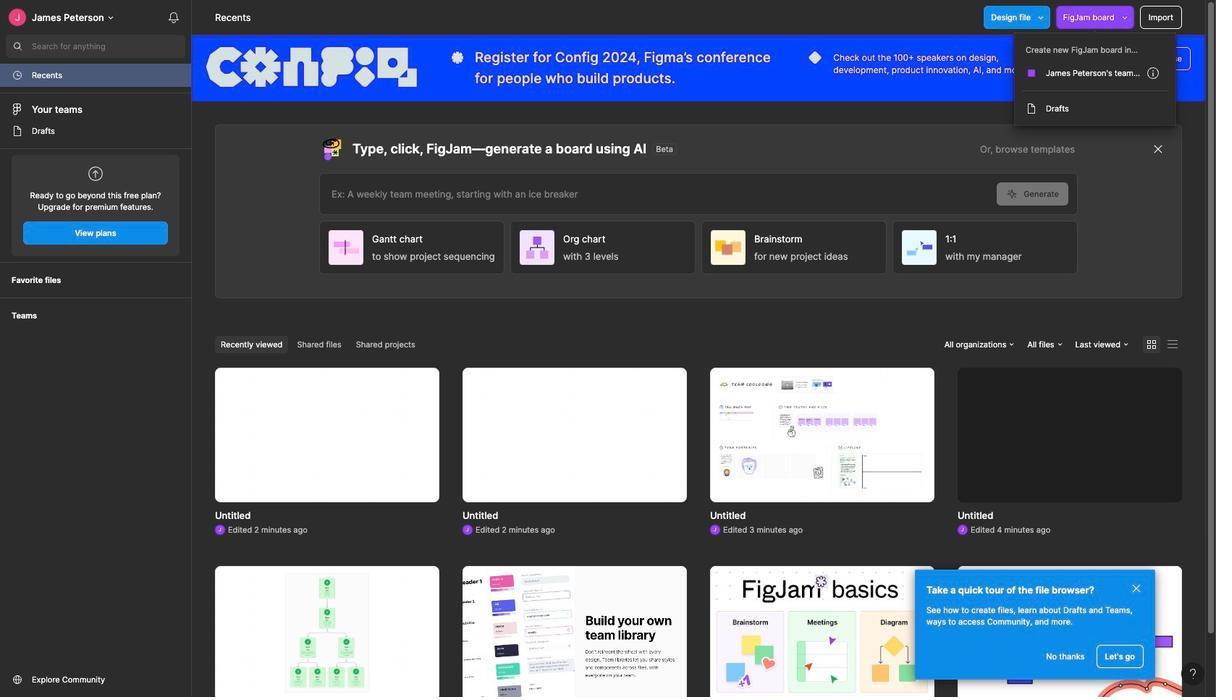 Task type: vqa. For each thing, say whether or not it's contained in the screenshot.
Creative Brief Template image
no



Task type: locate. For each thing, give the bounding box(es) containing it.
file thumbnail image
[[515, 375, 635, 495], [717, 377, 927, 493], [463, 566, 687, 697], [710, 566, 934, 697], [958, 566, 1182, 697], [285, 573, 369, 693]]

search 32 image
[[6, 35, 29, 58]]

bell 32 image
[[162, 6, 185, 29]]

recent 16 image
[[12, 69, 23, 81]]

team project list checkbox item
[[1014, 38, 1176, 120]]

page 16 image
[[1026, 103, 1037, 114]]

page 16 image
[[12, 125, 23, 137]]



Task type: describe. For each thing, give the bounding box(es) containing it.
Search for anything text field
[[32, 41, 185, 52]]

Ex: A weekly team meeting, starting with an ice breaker field
[[320, 173, 997, 214]]

info 32 image
[[1141, 62, 1165, 85]]

community 16 image
[[12, 674, 23, 685]]

help image
[[1190, 669, 1196, 679]]



